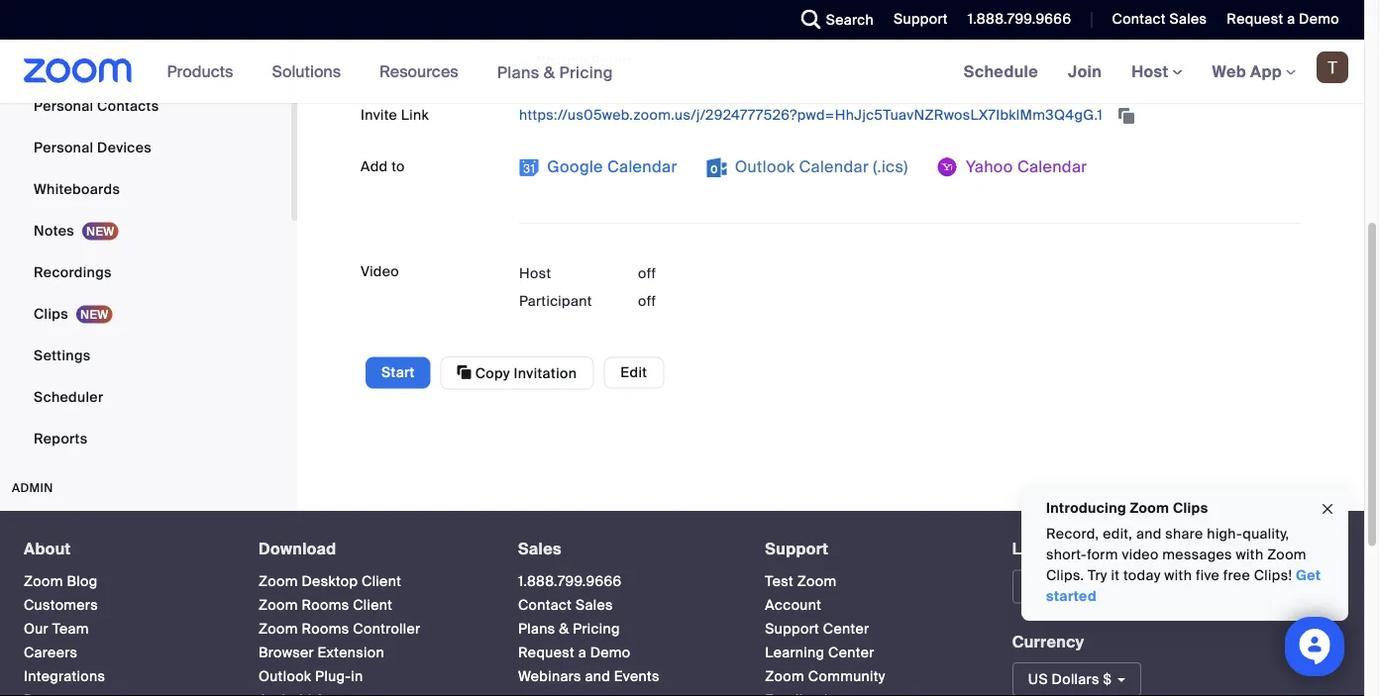Task type: locate. For each thing, give the bounding box(es) containing it.
1.888.799.9666 for 1.888.799.9666 contact sales plans & pricing request a demo webinars and events
[[518, 573, 622, 592]]

2 calendar from the left
[[799, 156, 869, 177]]

1 personal from the top
[[34, 97, 94, 115]]

1.888.799.9666 for 1.888.799.9666
[[968, 10, 1072, 28]]

yahoo calendar
[[962, 156, 1088, 177]]

plans & pricing link
[[497, 62, 613, 83], [497, 62, 613, 83], [518, 621, 620, 639]]

off for participant
[[638, 292, 656, 311]]

sales down 1.888.799.9666 link
[[576, 597, 613, 616]]

sales up 1.888.799.9666 link
[[518, 540, 562, 560]]

search button
[[787, 0, 879, 40]]

zoom desktop client link
[[259, 573, 402, 592]]

1 vertical spatial 1.888.799.9666
[[518, 573, 622, 592]]

0 vertical spatial clips
[[34, 305, 68, 324]]

btn image left "google" on the left top of the page
[[519, 158, 539, 178]]

1.888.799.9666 up 'schedule' "link"
[[968, 10, 1072, 28]]

outlook calendar (.ics)
[[731, 156, 909, 177]]

off for host
[[638, 265, 656, 283]]

1 horizontal spatial btn image
[[938, 158, 958, 178]]

account link
[[765, 597, 822, 616]]

contact sales link
[[1098, 0, 1212, 40], [1112, 10, 1208, 28], [518, 597, 613, 616]]

0 vertical spatial sales
[[1170, 10, 1208, 28]]

pricing right checked "icon"
[[559, 62, 613, 83]]

edit
[[621, 364, 648, 383]]

five
[[1196, 567, 1220, 585]]

support
[[894, 10, 948, 28], [765, 540, 829, 560], [765, 621, 820, 639]]

web
[[1213, 61, 1247, 82]]

0 vertical spatial 1.888.799.9666
[[968, 10, 1072, 28]]

dollars
[[1052, 671, 1100, 690]]

zoom
[[1130, 499, 1170, 517], [1268, 546, 1307, 564], [24, 573, 63, 592], [259, 573, 298, 592], [798, 573, 837, 592], [259, 597, 298, 616], [259, 621, 298, 639], [765, 669, 805, 687]]

personal down zoom logo
[[34, 97, 94, 115]]

scheduler
[[34, 389, 103, 407]]

1 horizontal spatial contact
[[1112, 10, 1166, 28]]

and left events
[[585, 669, 611, 687]]

1 vertical spatial with
[[1165, 567, 1192, 585]]

0 vertical spatial and
[[1137, 525, 1162, 544]]

1 vertical spatial plans
[[518, 621, 555, 639]]

1 host element from the top
[[638, 264, 757, 284]]

2 vertical spatial sales
[[576, 597, 613, 616]]

1 vertical spatial pricing
[[573, 621, 620, 639]]

plans inside the product information navigation
[[497, 62, 540, 83]]

and
[[1137, 525, 1162, 544], [585, 669, 611, 687]]

2 btn image from the left
[[938, 158, 958, 178]]

request up web app dropdown button
[[1227, 10, 1284, 28]]

& inside 1.888.799.9666 contact sales plans & pricing request a demo webinars and events
[[559, 621, 569, 639]]

download
[[259, 540, 337, 560]]

0 vertical spatial support
[[894, 10, 948, 28]]

0 horizontal spatial &
[[544, 62, 555, 83]]

host element
[[638, 264, 757, 284], [638, 292, 757, 312]]

products button
[[167, 40, 242, 103]]

btn image
[[519, 158, 539, 178], [938, 158, 958, 178]]

2 host element from the top
[[638, 292, 757, 312]]

1 off from the top
[[638, 265, 656, 283]]

1.888.799.9666 button up schedule
[[953, 0, 1077, 40]]

1 btn image from the left
[[519, 158, 539, 178]]

2 horizontal spatial calendar
[[1018, 156, 1088, 177]]

demo up webinars and events link
[[590, 645, 631, 663]]

0 vertical spatial off
[[638, 265, 656, 283]]

btn image inside google calendar link
[[519, 158, 539, 178]]

1 horizontal spatial sales
[[576, 597, 613, 616]]

clips
[[34, 305, 68, 324], [1173, 499, 1209, 517]]

btn image inside yahoo calendar link
[[938, 158, 958, 178]]

1 horizontal spatial and
[[1137, 525, 1162, 544]]

1 vertical spatial personal
[[34, 139, 94, 157]]

0 horizontal spatial request
[[518, 645, 575, 663]]

meetings navigation
[[949, 40, 1365, 105]]

personal up whiteboards on the left of the page
[[34, 139, 94, 157]]

waiting
[[537, 52, 588, 70]]

0 horizontal spatial contact
[[518, 597, 572, 616]]

support up test zoom link at the right
[[765, 540, 829, 560]]

get started link
[[1047, 567, 1321, 606]]

1 horizontal spatial clips
[[1173, 499, 1209, 517]]

https://us05web.zoom.us/j/2924777526?pwd=hhjjc5tuavnzrwoslx7ibklmm3q4gg.1
[[519, 106, 1107, 124]]

btn image for google calendar
[[519, 158, 539, 178]]

zoom logo image
[[24, 58, 132, 83]]

edit,
[[1103, 525, 1133, 544]]

0 vertical spatial pricing
[[559, 62, 613, 83]]

0 horizontal spatial btn image
[[519, 158, 539, 178]]

test zoom account support center learning center zoom community
[[765, 573, 886, 687]]

contact up host dropdown button
[[1112, 10, 1166, 28]]

started
[[1047, 588, 1097, 606]]

to
[[392, 157, 405, 176]]

1.888.799.9666 inside 1.888.799.9666 contact sales plans & pricing request a demo webinars and events
[[518, 573, 622, 592]]

start button
[[366, 358, 431, 390]]

0 horizontal spatial clips
[[34, 305, 68, 324]]

resources button
[[380, 40, 467, 103]]

0 vertical spatial plans
[[497, 62, 540, 83]]

and up video
[[1137, 525, 1162, 544]]

btn image
[[707, 158, 727, 178]]

test zoom link
[[765, 573, 837, 592]]

1 horizontal spatial 1.888.799.9666
[[968, 10, 1072, 28]]

copy invitation
[[472, 365, 577, 383]]

banner
[[0, 40, 1365, 105]]

1 vertical spatial off
[[638, 292, 656, 311]]

clips up the settings
[[34, 305, 68, 324]]

record,
[[1047, 525, 1100, 544]]

plans left 'room'
[[497, 62, 540, 83]]

host element for participant
[[638, 292, 757, 312]]

request up webinars
[[518, 645, 575, 663]]

0 horizontal spatial calendar
[[608, 156, 677, 177]]

settings
[[34, 347, 91, 365]]

clips up the share
[[1173, 499, 1209, 517]]

video
[[361, 263, 399, 281]]

1.888.799.9666 button
[[953, 0, 1077, 40], [968, 10, 1072, 28]]

high-
[[1208, 525, 1243, 544]]

& down 1.888.799.9666 link
[[559, 621, 569, 639]]

1.888.799.9666 down sales link
[[518, 573, 622, 592]]

0 vertical spatial &
[[544, 62, 555, 83]]

0 horizontal spatial 1.888.799.9666
[[518, 573, 622, 592]]

center up community
[[829, 645, 875, 663]]

0 vertical spatial rooms
[[302, 597, 349, 616]]

calendar right yahoo
[[1018, 156, 1088, 177]]

0 vertical spatial with
[[1236, 546, 1264, 564]]

search
[[826, 10, 874, 29]]

a up web app dropdown button
[[1288, 10, 1296, 28]]

1 calendar from the left
[[608, 156, 677, 177]]

rooms down 'desktop'
[[302, 597, 349, 616]]

support down account link
[[765, 621, 820, 639]]

1 vertical spatial and
[[585, 669, 611, 687]]

us
[[1029, 671, 1048, 690]]

host
[[1132, 61, 1173, 82], [519, 265, 551, 283]]

1 horizontal spatial demo
[[1299, 10, 1340, 28]]

outlook right btn icon
[[735, 156, 795, 177]]

a up webinars and events link
[[578, 645, 587, 663]]

events
[[614, 669, 660, 687]]

0 vertical spatial host element
[[638, 264, 757, 284]]

pricing inside 1.888.799.9666 contact sales plans & pricing request a demo webinars and events
[[573, 621, 620, 639]]

btn image left yahoo
[[938, 158, 958, 178]]

calendar right "google" on the left top of the page
[[608, 156, 677, 177]]

messages
[[1163, 546, 1233, 564]]

0 horizontal spatial demo
[[590, 645, 631, 663]]

request
[[1227, 10, 1284, 28], [518, 645, 575, 663]]

0 horizontal spatial host
[[519, 265, 551, 283]]

center up learning center link
[[823, 621, 870, 639]]

0 vertical spatial a
[[1288, 10, 1296, 28]]

1 horizontal spatial calendar
[[799, 156, 869, 177]]

integrations link
[[24, 669, 105, 687]]

blog
[[67, 573, 98, 592]]

host up copy url icon
[[1132, 61, 1173, 82]]

controller
[[353, 621, 421, 639]]

customers
[[24, 597, 98, 616]]

calendar for google
[[608, 156, 677, 177]]

& inside the product information navigation
[[544, 62, 555, 83]]

browser
[[259, 645, 314, 663]]

1 vertical spatial rooms
[[302, 621, 349, 639]]

our
[[24, 621, 49, 639]]

https://us05web.zoom.us/j/2924777526?pwd=hhjjc5tuavnzrwoslx7ibklmm3q4gg.1 application
[[519, 100, 1301, 131]]

and inside record, edit, and share high-quality, short-form video messages with zoom clips. try it today with five free clips!
[[1137, 525, 1162, 544]]

close image
[[1320, 498, 1336, 521]]

2 off from the top
[[638, 292, 656, 311]]

personal devices
[[34, 139, 152, 157]]

1 vertical spatial sales
[[518, 540, 562, 560]]

with down "messages"
[[1165, 567, 1192, 585]]

sales up host dropdown button
[[1170, 10, 1208, 28]]

clips.
[[1047, 567, 1085, 585]]

contact
[[1112, 10, 1166, 28], [518, 597, 572, 616]]

about
[[24, 540, 71, 560]]

clips link
[[0, 295, 291, 334]]

personal contacts link
[[0, 87, 291, 126]]

0 vertical spatial personal
[[34, 97, 94, 115]]

1.888.799.9666
[[968, 10, 1072, 28], [518, 573, 622, 592]]

demo up profile picture
[[1299, 10, 1340, 28]]

schedule
[[964, 61, 1039, 82]]

1 vertical spatial &
[[559, 621, 569, 639]]

a
[[1288, 10, 1296, 28], [578, 645, 587, 663]]

contact down 1.888.799.9666 link
[[518, 597, 572, 616]]

recordings link
[[0, 253, 291, 293]]

1 horizontal spatial outlook
[[735, 156, 795, 177]]

support right search
[[894, 10, 948, 28]]

0 horizontal spatial a
[[578, 645, 587, 663]]

0 vertical spatial host
[[1132, 61, 1173, 82]]

share
[[1166, 525, 1204, 544]]

zoom inside record, edit, and share high-quality, short-form video messages with zoom clips. try it today with five free clips!
[[1268, 546, 1307, 564]]

off
[[638, 265, 656, 283], [638, 292, 656, 311]]

contact sales
[[1112, 10, 1208, 28]]

copy invitation button
[[441, 357, 594, 390]]

integrations
[[24, 669, 105, 687]]

3 calendar from the left
[[1018, 156, 1088, 177]]

2 vertical spatial support
[[765, 621, 820, 639]]

0 horizontal spatial and
[[585, 669, 611, 687]]

plans up webinars
[[518, 621, 555, 639]]

2 personal from the top
[[34, 139, 94, 157]]

1 vertical spatial request
[[518, 645, 575, 663]]

with
[[1236, 546, 1264, 564], [1165, 567, 1192, 585]]

1 horizontal spatial &
[[559, 621, 569, 639]]

0 horizontal spatial outlook
[[259, 669, 312, 687]]

product information navigation
[[152, 40, 628, 105]]

english button
[[1013, 571, 1108, 605]]

record, edit, and share high-quality, short-form video messages with zoom clips. try it today with five free clips!
[[1047, 525, 1307, 585]]

calendar down https://us05web.zoom.us/j/2924777526?pwd=hhjjc5tuavnzrwoslx7ibklmm3q4gg.1
[[799, 156, 869, 177]]

banner containing products
[[0, 40, 1365, 105]]

pricing up webinars and events link
[[573, 621, 620, 639]]

0 vertical spatial demo
[[1299, 10, 1340, 28]]

demo inside 1.888.799.9666 contact sales plans & pricing request a demo webinars and events
[[590, 645, 631, 663]]

personal contacts
[[34, 97, 159, 115]]

0 vertical spatial request
[[1227, 10, 1284, 28]]

add
[[361, 157, 388, 176]]

checked image
[[519, 49, 534, 70]]

introducing
[[1047, 499, 1127, 517]]

host up participant
[[519, 265, 551, 283]]

browser extension link
[[259, 645, 385, 663]]

1 vertical spatial outlook
[[259, 669, 312, 687]]

1 vertical spatial host element
[[638, 292, 757, 312]]

today
[[1124, 567, 1161, 585]]

0 horizontal spatial with
[[1165, 567, 1192, 585]]

outlook inside add to 'element'
[[735, 156, 795, 177]]

zoom rooms controller link
[[259, 621, 421, 639]]

0 vertical spatial outlook
[[735, 156, 795, 177]]

& right checked "icon"
[[544, 62, 555, 83]]

1 vertical spatial a
[[578, 645, 587, 663]]

0 vertical spatial client
[[362, 573, 402, 592]]

btn image for yahoo calendar
[[938, 158, 958, 178]]

with up free
[[1236, 546, 1264, 564]]

1 vertical spatial contact
[[518, 597, 572, 616]]

contact inside 1.888.799.9666 contact sales plans & pricing request a demo webinars and events
[[518, 597, 572, 616]]

rooms down 'zoom rooms client' link
[[302, 621, 349, 639]]

1 vertical spatial demo
[[590, 645, 631, 663]]

outlook down browser at the bottom left
[[259, 669, 312, 687]]

1 horizontal spatial host
[[1132, 61, 1173, 82]]



Task type: vqa. For each thing, say whether or not it's contained in the screenshot.
the right OUTLOOK
yes



Task type: describe. For each thing, give the bounding box(es) containing it.
host element for host
[[638, 264, 757, 284]]

room
[[591, 52, 631, 70]]

participant
[[519, 292, 592, 311]]

support inside test zoom account support center learning center zoom community
[[765, 621, 820, 639]]

get
[[1296, 567, 1321, 585]]

calendar for yahoo
[[1018, 156, 1088, 177]]

google
[[547, 156, 603, 177]]

link
[[401, 106, 429, 124]]

yahoo calendar link
[[938, 151, 1088, 183]]

join link
[[1054, 40, 1117, 103]]

zoom blog link
[[24, 573, 98, 592]]

side navigation navigation
[[0, 0, 297, 517]]

add to element
[[519, 151, 1301, 204]]

request inside 1.888.799.9666 contact sales plans & pricing request a demo webinars and events
[[518, 645, 575, 663]]

desktop
[[302, 573, 358, 592]]

outlook inside zoom desktop client zoom rooms client zoom rooms controller browser extension outlook plug-in
[[259, 669, 312, 687]]

2 horizontal spatial sales
[[1170, 10, 1208, 28]]

resources
[[380, 61, 459, 82]]

google calendar
[[543, 156, 677, 177]]

1 rooms from the top
[[302, 597, 349, 616]]

personal for personal contacts
[[34, 97, 94, 115]]

products
[[167, 61, 233, 82]]

1 vertical spatial center
[[829, 645, 875, 663]]

outlook calendar (.ics) link
[[707, 151, 909, 183]]

zoom community link
[[765, 669, 886, 687]]

in
[[351, 669, 363, 687]]

personal menu menu
[[0, 0, 291, 461]]

short-
[[1047, 546, 1087, 564]]

start
[[382, 364, 415, 383]]

host inside meetings navigation
[[1132, 61, 1173, 82]]

request a demo
[[1227, 10, 1340, 28]]

scheduler link
[[0, 378, 291, 418]]

web app
[[1213, 61, 1282, 82]]

support center link
[[765, 621, 870, 639]]

pricing inside the product information navigation
[[559, 62, 613, 83]]

whiteboards
[[34, 180, 120, 199]]

copy url image
[[1117, 109, 1137, 123]]

clips!
[[1255, 567, 1293, 585]]

us dollars $
[[1029, 671, 1112, 690]]

1 vertical spatial support
[[765, 540, 829, 560]]

customers link
[[24, 597, 98, 616]]

admin
[[12, 481, 53, 497]]

https://us05web.zoom.us/j/2924777526?pwd=hhjjc5tuavnzrwoslx7ibklmm3q4gg.1 link
[[519, 106, 1107, 124]]

a inside 1.888.799.9666 contact sales plans & pricing request a demo webinars and events
[[578, 645, 587, 663]]

sales link
[[518, 540, 562, 560]]

learning
[[765, 645, 825, 663]]

0 vertical spatial center
[[823, 621, 870, 639]]

plans inside 1.888.799.9666 contact sales plans & pricing request a demo webinars and events
[[518, 621, 555, 639]]

host button
[[1132, 61, 1183, 82]]

copy
[[475, 365, 510, 383]]

copy image
[[457, 364, 472, 382]]

learning center link
[[765, 645, 875, 663]]

zoom desktop client zoom rooms client zoom rooms controller browser extension outlook plug-in
[[259, 573, 421, 687]]

solutions button
[[272, 40, 350, 103]]

notes
[[34, 222, 74, 240]]

and inside 1.888.799.9666 contact sales plans & pricing request a demo webinars and events
[[585, 669, 611, 687]]

zoom rooms client link
[[259, 597, 393, 616]]

zoom inside zoom blog customers our team careers integrations
[[24, 573, 63, 592]]

join
[[1068, 61, 1102, 82]]

reports
[[34, 430, 88, 448]]

account
[[765, 597, 822, 616]]

profile picture image
[[1317, 52, 1349, 83]]

get started
[[1047, 567, 1321, 606]]

test
[[765, 573, 794, 592]]

personal for personal devices
[[34, 139, 94, 157]]

0 horizontal spatial sales
[[518, 540, 562, 560]]

1 horizontal spatial request
[[1227, 10, 1284, 28]]

quality,
[[1243, 525, 1290, 544]]

clips inside personal menu 'menu'
[[34, 305, 68, 324]]

solutions
[[272, 61, 341, 82]]

0 vertical spatial contact
[[1112, 10, 1166, 28]]

community
[[809, 669, 886, 687]]

whiteboards link
[[0, 170, 291, 210]]

1.888.799.9666 button up 'schedule' "link"
[[968, 10, 1072, 28]]

phone link
[[0, 45, 291, 85]]

schedule link
[[949, 40, 1054, 103]]

2 rooms from the top
[[302, 621, 349, 639]]

phone
[[34, 56, 77, 74]]

1 vertical spatial client
[[353, 597, 393, 616]]

try
[[1088, 567, 1108, 585]]

devices
[[97, 139, 152, 157]]

invitation
[[514, 365, 577, 383]]

invite link
[[361, 106, 429, 124]]

team
[[52, 621, 89, 639]]

calendar for outlook
[[799, 156, 869, 177]]

reports link
[[0, 420, 291, 459]]

plans & pricing
[[497, 62, 613, 83]]

recordings
[[34, 264, 112, 282]]

careers link
[[24, 645, 78, 663]]

contacts
[[97, 97, 159, 115]]

introducing zoom clips
[[1047, 499, 1209, 517]]

1 vertical spatial clips
[[1173, 499, 1209, 517]]

waiting room
[[534, 52, 631, 70]]

about link
[[24, 540, 71, 560]]

sales inside 1.888.799.9666 contact sales plans & pricing request a demo webinars and events
[[576, 597, 613, 616]]

(.ics)
[[873, 156, 909, 177]]

1.888.799.9666 contact sales plans & pricing request a demo webinars and events
[[518, 573, 660, 687]]

google calendar link
[[519, 151, 677, 183]]

1 vertical spatial host
[[519, 265, 551, 283]]

1 horizontal spatial a
[[1288, 10, 1296, 28]]

careers
[[24, 645, 78, 663]]

free
[[1224, 567, 1251, 585]]

yahoo
[[966, 156, 1014, 177]]

1 horizontal spatial with
[[1236, 546, 1264, 564]]

settings link
[[0, 336, 291, 376]]



